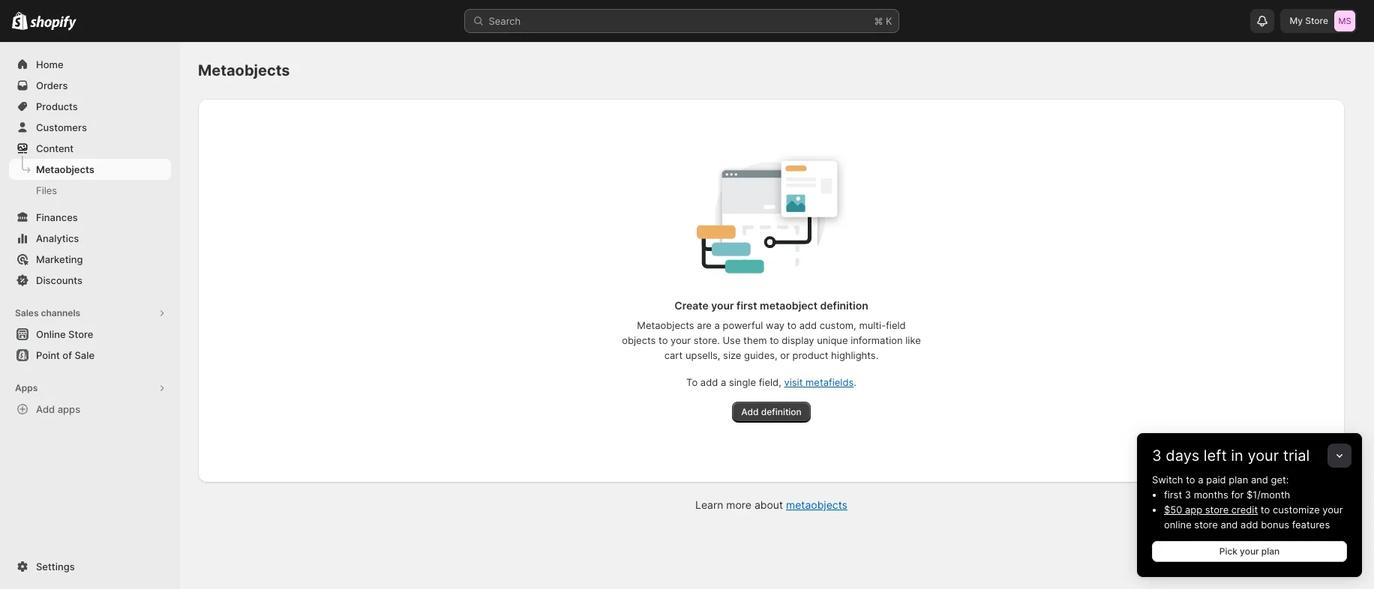 Task type: locate. For each thing, give the bounding box(es) containing it.
0 horizontal spatial plan
[[1229, 474, 1248, 486]]

sale
[[75, 350, 95, 362]]

definition down to add a single field, visit metafields .
[[761, 407, 802, 418]]

add inside button
[[36, 404, 55, 416]]

to down "way"
[[770, 335, 779, 347]]

1 horizontal spatial add
[[741, 407, 759, 418]]

1 horizontal spatial 3
[[1185, 489, 1191, 501]]

a
[[714, 320, 720, 332], [721, 377, 726, 389], [1198, 474, 1204, 486]]

0 horizontal spatial and
[[1221, 519, 1238, 531]]

1 vertical spatial add
[[700, 377, 718, 389]]

first up "powerful"
[[737, 299, 757, 312]]

1 vertical spatial store
[[1194, 519, 1218, 531]]

pick
[[1219, 546, 1238, 557]]

are
[[697, 320, 712, 332]]

and up $1/month
[[1251, 474, 1268, 486]]

3 days left in your trial
[[1152, 447, 1310, 465]]

days
[[1166, 447, 1200, 465]]

1 horizontal spatial and
[[1251, 474, 1268, 486]]

visit
[[784, 377, 803, 389]]

1 horizontal spatial metaobjects
[[198, 62, 290, 80]]

analytics link
[[9, 228, 171, 249]]

1 vertical spatial a
[[721, 377, 726, 389]]

customers link
[[9, 117, 171, 138]]

$1/month
[[1247, 489, 1290, 501]]

paid
[[1206, 474, 1226, 486]]

store.
[[694, 335, 720, 347]]

point of sale link
[[9, 345, 171, 366]]

store down months
[[1205, 504, 1229, 516]]

a for paid
[[1198, 474, 1204, 486]]

1 horizontal spatial definition
[[820, 299, 868, 312]]

0 vertical spatial 3
[[1152, 447, 1162, 465]]

app
[[1185, 504, 1202, 516]]

.
[[854, 377, 856, 389]]

and for plan
[[1251, 474, 1268, 486]]

$50
[[1164, 504, 1182, 516]]

1 vertical spatial first
[[1164, 489, 1182, 501]]

and down credit
[[1221, 519, 1238, 531]]

3 left days
[[1152, 447, 1162, 465]]

1 vertical spatial definition
[[761, 407, 802, 418]]

multi-
[[859, 320, 886, 332]]

3
[[1152, 447, 1162, 465], [1185, 489, 1191, 501]]

create your first metaobject definition
[[675, 299, 868, 312]]

and for store
[[1221, 519, 1238, 531]]

0 vertical spatial definition
[[820, 299, 868, 312]]

your up cart
[[671, 335, 691, 347]]

add apps
[[36, 404, 80, 416]]

0 vertical spatial add
[[799, 320, 817, 332]]

1 horizontal spatial add
[[799, 320, 817, 332]]

to inside to customize your online store and add bonus features
[[1261, 504, 1270, 516]]

add
[[36, 404, 55, 416], [741, 407, 759, 418]]

add down credit
[[1241, 519, 1258, 531]]

online store
[[36, 329, 93, 341]]

definition up 'custom,' in the bottom right of the page
[[820, 299, 868, 312]]

information
[[851, 335, 903, 347]]

files
[[36, 185, 57, 197]]

unique
[[817, 335, 848, 347]]

add inside to customize your online store and add bonus features
[[1241, 519, 1258, 531]]

to right the switch
[[1186, 474, 1195, 486]]

3 up app
[[1185, 489, 1191, 501]]

credit
[[1232, 504, 1258, 516]]

metafields
[[806, 377, 854, 389]]

plan down bonus on the right of the page
[[1261, 546, 1280, 557]]

2 horizontal spatial metaobjects
[[637, 320, 694, 332]]

files link
[[9, 180, 171, 201]]

to
[[787, 320, 797, 332], [659, 335, 668, 347], [770, 335, 779, 347], [1186, 474, 1195, 486], [1261, 504, 1270, 516]]

metaobject
[[760, 299, 818, 312]]

metaobjects
[[786, 499, 848, 512]]

months
[[1194, 489, 1228, 501]]

your right pick
[[1240, 546, 1259, 557]]

add up display
[[799, 320, 817, 332]]

add left apps
[[36, 404, 55, 416]]

metaobjects inside metaobjects link
[[36, 164, 94, 176]]

point of sale
[[36, 350, 95, 362]]

cart
[[664, 350, 683, 362]]

shopify image
[[30, 16, 77, 31]]

store
[[68, 329, 93, 341]]

plan
[[1229, 474, 1248, 486], [1261, 546, 1280, 557]]

store inside to customize your online store and add bonus features
[[1194, 519, 1218, 531]]

and inside to customize your online store and add bonus features
[[1221, 519, 1238, 531]]

apps
[[15, 383, 38, 394]]

to down $1/month
[[1261, 504, 1270, 516]]

2 horizontal spatial add
[[1241, 519, 1258, 531]]

analytics
[[36, 233, 79, 245]]

store
[[1205, 504, 1229, 516], [1194, 519, 1218, 531]]

a inside metaobjects are a powerful way to add custom, multi-field objects to your store. use them to display unique information like cart upsells, size guides, or product highlights.
[[714, 320, 720, 332]]

1 vertical spatial plan
[[1261, 546, 1280, 557]]

for
[[1231, 489, 1244, 501]]

in
[[1231, 447, 1244, 465]]

of
[[63, 350, 72, 362]]

metaobjects link
[[786, 499, 848, 512]]

0 vertical spatial store
[[1205, 504, 1229, 516]]

0 horizontal spatial metaobjects
[[36, 164, 94, 176]]

to add a single field, visit metafields .
[[686, 377, 856, 389]]

finances link
[[9, 207, 171, 228]]

add for add apps
[[36, 404, 55, 416]]

more
[[726, 499, 752, 512]]

orders
[[36, 80, 68, 92]]

3 inside 3 days left in your trial 'element'
[[1185, 489, 1191, 501]]

online
[[1164, 519, 1192, 531]]

online
[[36, 329, 66, 341]]

0 horizontal spatial first
[[737, 299, 757, 312]]

2 vertical spatial a
[[1198, 474, 1204, 486]]

metaobjects
[[198, 62, 290, 80], [36, 164, 94, 176], [637, 320, 694, 332]]

k
[[886, 15, 892, 27]]

add down single
[[741, 407, 759, 418]]

1 vertical spatial 3
[[1185, 489, 1191, 501]]

home link
[[9, 54, 171, 75]]

0 vertical spatial plan
[[1229, 474, 1248, 486]]

a inside 'element'
[[1198, 474, 1204, 486]]

2 horizontal spatial a
[[1198, 474, 1204, 486]]

2 vertical spatial add
[[1241, 519, 1258, 531]]

1 horizontal spatial first
[[1164, 489, 1182, 501]]

0 horizontal spatial add
[[36, 404, 55, 416]]

your right 'in'
[[1248, 447, 1279, 465]]

objects
[[622, 335, 656, 347]]

3 inside 3 days left in your trial dropdown button
[[1152, 447, 1162, 465]]

add right to
[[700, 377, 718, 389]]

0 vertical spatial and
[[1251, 474, 1268, 486]]

your inside to customize your online store and add bonus features
[[1323, 504, 1343, 516]]

store down '$50 app store credit'
[[1194, 519, 1218, 531]]

0 horizontal spatial a
[[714, 320, 720, 332]]

add definition link
[[732, 402, 811, 423]]

first 3 months for $1/month
[[1164, 489, 1290, 501]]

0 horizontal spatial definition
[[761, 407, 802, 418]]

first up $50
[[1164, 489, 1182, 501]]

like
[[906, 335, 921, 347]]

a left single
[[721, 377, 726, 389]]

first
[[737, 299, 757, 312], [1164, 489, 1182, 501]]

my store image
[[1334, 11, 1355, 32]]

online store button
[[0, 324, 180, 345]]

way
[[766, 320, 785, 332]]

1 vertical spatial metaobjects
[[36, 164, 94, 176]]

pick your plan
[[1219, 546, 1280, 557]]

add inside metaobjects are a powerful way to add custom, multi-field objects to your store. use them to display unique information like cart upsells, size guides, or product highlights.
[[799, 320, 817, 332]]

1 vertical spatial and
[[1221, 519, 1238, 531]]

1 horizontal spatial a
[[721, 377, 726, 389]]

to
[[686, 377, 698, 389]]

2 vertical spatial metaobjects
[[637, 320, 694, 332]]

your up features
[[1323, 504, 1343, 516]]

plan up for
[[1229, 474, 1248, 486]]

a left 'paid' at right
[[1198, 474, 1204, 486]]

a right are
[[714, 320, 720, 332]]

0 vertical spatial a
[[714, 320, 720, 332]]

customize
[[1273, 504, 1320, 516]]

content link
[[9, 138, 171, 159]]

0 horizontal spatial 3
[[1152, 447, 1162, 465]]



Task type: vqa. For each thing, say whether or not it's contained in the screenshot.
'metaobject'
yes



Task type: describe. For each thing, give the bounding box(es) containing it.
a for single
[[721, 377, 726, 389]]

content
[[36, 143, 74, 155]]

⌘ k
[[874, 15, 892, 27]]

discounts link
[[9, 270, 171, 291]]

sales channels
[[15, 308, 80, 319]]

upsells,
[[686, 350, 720, 362]]

⌘
[[874, 15, 883, 27]]

1 horizontal spatial plan
[[1261, 546, 1280, 557]]

learn
[[695, 499, 723, 512]]

guides,
[[744, 350, 778, 362]]

left
[[1204, 447, 1227, 465]]

products link
[[9, 96, 171, 117]]

bonus
[[1261, 519, 1289, 531]]

metaobjects link
[[9, 159, 171, 180]]

shopify image
[[12, 12, 28, 30]]

your up are
[[711, 299, 734, 312]]

marketing
[[36, 254, 83, 266]]

metaobjects inside metaobjects are a powerful way to add custom, multi-field objects to your store. use them to display unique information like cart upsells, size guides, or product highlights.
[[637, 320, 694, 332]]

point of sale button
[[0, 345, 180, 366]]

apps button
[[9, 378, 171, 399]]

sales channels button
[[9, 303, 171, 324]]

add for powerful
[[799, 320, 817, 332]]

switch
[[1152, 474, 1183, 486]]

add apps button
[[9, 399, 171, 420]]

learn more about metaobjects
[[695, 499, 848, 512]]

switch to a paid plan and get:
[[1152, 474, 1289, 486]]

3 days left in your trial element
[[1137, 473, 1362, 578]]

pick your plan link
[[1152, 542, 1347, 563]]

your inside dropdown button
[[1248, 447, 1279, 465]]

discounts
[[36, 275, 82, 287]]

$50 app store credit link
[[1164, 504, 1258, 516]]

size
[[723, 350, 741, 362]]

apps
[[58, 404, 80, 416]]

trial
[[1283, 447, 1310, 465]]

products
[[36, 101, 78, 113]]

powerful
[[723, 320, 763, 332]]

highlights.
[[831, 350, 879, 362]]

search
[[489, 15, 521, 27]]

add for add definition
[[741, 407, 759, 418]]

add for online
[[1241, 519, 1258, 531]]

0 horizontal spatial add
[[700, 377, 718, 389]]

orders link
[[9, 75, 171, 96]]

use
[[723, 335, 741, 347]]

$50 app store credit
[[1164, 504, 1258, 516]]

about
[[755, 499, 783, 512]]

your inside metaobjects are a powerful way to add custom, multi-field objects to your store. use them to display unique information like cart upsells, size guides, or product highlights.
[[671, 335, 691, 347]]

point
[[36, 350, 60, 362]]

marketing link
[[9, 249, 171, 270]]

display
[[782, 335, 814, 347]]

customers
[[36, 122, 87, 134]]

add definition
[[741, 407, 802, 418]]

3 days left in your trial button
[[1137, 434, 1362, 465]]

first inside 3 days left in your trial 'element'
[[1164, 489, 1182, 501]]

or
[[780, 350, 790, 362]]

get:
[[1271, 474, 1289, 486]]

online store link
[[9, 324, 171, 345]]

field
[[886, 320, 906, 332]]

0 vertical spatial first
[[737, 299, 757, 312]]

them
[[743, 335, 767, 347]]

single
[[729, 377, 756, 389]]

visit metafields link
[[784, 377, 854, 389]]

sales
[[15, 308, 39, 319]]

settings
[[36, 561, 75, 573]]

metaobjects are a powerful way to add custom, multi-field objects to your store. use them to display unique information like cart upsells, size guides, or product highlights.
[[622, 320, 921, 362]]

to up display
[[787, 320, 797, 332]]

finances
[[36, 212, 78, 224]]

a for powerful
[[714, 320, 720, 332]]

home
[[36, 59, 63, 71]]

settings link
[[9, 557, 171, 578]]

to customize your online store and add bonus features
[[1164, 504, 1343, 531]]

features
[[1292, 519, 1330, 531]]

channels
[[41, 308, 80, 319]]

to up cart
[[659, 335, 668, 347]]

0 vertical spatial metaobjects
[[198, 62, 290, 80]]

product
[[792, 350, 828, 362]]



